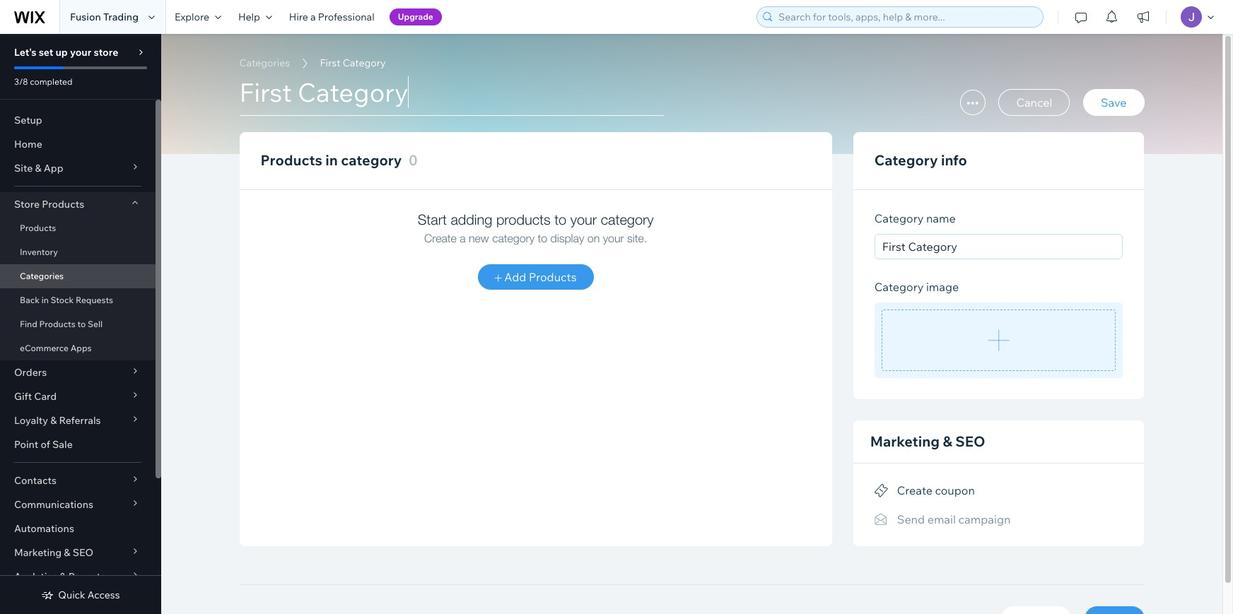 Task type: vqa. For each thing, say whether or not it's contained in the screenshot.
Natural
no



Task type: locate. For each thing, give the bounding box(es) containing it.
marketing & seo inside dropdown button
[[14, 547, 93, 559]]

seo up coupon
[[956, 433, 986, 450]]

0 horizontal spatial a
[[310, 11, 316, 23]]

marketing & seo up analytics & reports
[[14, 547, 93, 559]]

marketing & seo up "create coupon" button
[[870, 433, 986, 450]]

automations link
[[0, 517, 156, 541]]

category
[[343, 57, 386, 69], [875, 151, 938, 169], [875, 211, 924, 226], [875, 280, 924, 294]]

0 horizontal spatial categories
[[20, 271, 64, 281]]

categories link down help button
[[232, 56, 297, 70]]

1 vertical spatial create
[[897, 484, 933, 498]]

1 vertical spatial category
[[601, 211, 654, 228]]

promote coupon image
[[875, 485, 889, 498]]

help button
[[230, 0, 281, 34]]

access
[[88, 589, 120, 602]]

a left new
[[460, 232, 466, 245]]

store products
[[14, 198, 84, 211]]

reports
[[68, 571, 106, 583]]

1 horizontal spatial category
[[492, 232, 535, 245]]

0 horizontal spatial your
[[70, 46, 91, 59]]

0 horizontal spatial in
[[41, 295, 49, 305]]

communications button
[[0, 493, 156, 517]]

products for add products
[[529, 270, 577, 284]]

to inside 'sidebar' element
[[77, 319, 86, 330]]

products for find products to sell
[[39, 319, 76, 330]]

& for site & app popup button
[[35, 162, 41, 175]]

1 vertical spatial your
[[570, 211, 597, 228]]

orders button
[[0, 361, 156, 385]]

0 vertical spatial category
[[341, 151, 402, 169]]

0 horizontal spatial to
[[77, 319, 86, 330]]

save button
[[1083, 89, 1145, 116]]

in inside the back in stock requests link
[[41, 295, 49, 305]]

Search for tools, apps, help & more... field
[[774, 7, 1039, 27]]

setup link
[[0, 108, 156, 132]]

marketing up 'analytics'
[[14, 547, 62, 559]]

cancel
[[1016, 95, 1053, 110]]

1 vertical spatial in
[[41, 295, 49, 305]]

seo inside form
[[956, 433, 986, 450]]

create up send
[[897, 484, 933, 498]]

completed
[[30, 76, 72, 87]]

your up on
[[570, 211, 597, 228]]

categories down help button
[[239, 57, 290, 69]]

ecommerce
[[20, 343, 69, 354]]

0 horizontal spatial marketing
[[14, 547, 62, 559]]

& up coupon
[[943, 433, 952, 450]]

category for category info
[[875, 151, 938, 169]]

1 horizontal spatial categories
[[239, 57, 290, 69]]

to
[[555, 211, 567, 228], [538, 232, 547, 245], [77, 319, 86, 330]]

Category name text field
[[875, 234, 1123, 260]]

2 horizontal spatial your
[[603, 232, 624, 245]]

1 vertical spatial marketing & seo
[[14, 547, 93, 559]]

2 vertical spatial to
[[77, 319, 86, 330]]

of
[[41, 438, 50, 451]]

point of sale link
[[0, 433, 156, 457]]

adding
[[451, 211, 492, 228]]

2 horizontal spatial category
[[601, 211, 654, 228]]

on
[[587, 232, 600, 245]]

site & app
[[14, 162, 63, 175]]

create down start
[[424, 232, 457, 245]]

your
[[70, 46, 91, 59], [570, 211, 597, 228], [603, 232, 624, 245]]

category left image
[[875, 280, 924, 294]]

ecommerce apps link
[[0, 337, 156, 361]]

create
[[424, 232, 457, 245], [897, 484, 933, 498]]

0
[[409, 151, 418, 169]]

category left 0
[[341, 151, 402, 169]]

1 vertical spatial seo
[[73, 547, 93, 559]]

0 vertical spatial seo
[[956, 433, 986, 450]]

categories link
[[232, 56, 297, 70], [0, 264, 156, 289]]

sidebar element
[[0, 34, 161, 615]]

& for the analytics & reports popup button
[[60, 571, 66, 583]]

plus xs image
[[495, 275, 502, 282]]

0 vertical spatial marketing
[[870, 433, 940, 450]]

send email campaign button
[[875, 509, 1011, 530]]

products
[[261, 151, 322, 169], [42, 198, 84, 211], [20, 223, 56, 233], [529, 270, 577, 284], [39, 319, 76, 330]]

point of sale
[[14, 438, 73, 451]]

in inside form
[[326, 151, 338, 169]]

2 vertical spatial category
[[492, 232, 535, 245]]

contacts button
[[0, 469, 156, 493]]

gift card button
[[0, 385, 156, 409]]

& up quick
[[60, 571, 66, 583]]

help
[[238, 11, 260, 23]]

1 vertical spatial marketing
[[14, 547, 62, 559]]

seo inside dropdown button
[[73, 547, 93, 559]]

marketing & seo
[[870, 433, 986, 450], [14, 547, 93, 559]]

1 horizontal spatial seo
[[956, 433, 986, 450]]

1 vertical spatial a
[[460, 232, 466, 245]]

0 horizontal spatial marketing & seo
[[14, 547, 93, 559]]

& up analytics & reports
[[64, 547, 70, 559]]

0 vertical spatial your
[[70, 46, 91, 59]]

1 vertical spatial to
[[538, 232, 547, 245]]

find products to sell
[[20, 319, 103, 330]]

1 vertical spatial categories
[[20, 271, 64, 281]]

seo
[[956, 433, 986, 450], [73, 547, 93, 559]]

0 vertical spatial categories link
[[232, 56, 297, 70]]

form
[[161, 34, 1233, 615]]

categories down inventory
[[20, 271, 64, 281]]

inventory link
[[0, 240, 156, 264]]

your right up
[[70, 46, 91, 59]]

category right first
[[343, 57, 386, 69]]

store
[[94, 46, 118, 59]]

0 vertical spatial to
[[555, 211, 567, 228]]

site
[[14, 162, 33, 175]]

ecommerce apps
[[20, 343, 92, 354]]

1 horizontal spatial marketing
[[870, 433, 940, 450]]

products inside popup button
[[42, 198, 84, 211]]

to left sell
[[77, 319, 86, 330]]

& right loyalty
[[50, 414, 57, 427]]

save
[[1101, 95, 1127, 110]]

0 vertical spatial in
[[326, 151, 338, 169]]

& right site
[[35, 162, 41, 175]]

&
[[35, 162, 41, 175], [50, 414, 57, 427], [943, 433, 952, 450], [64, 547, 70, 559], [60, 571, 66, 583]]

2 vertical spatial your
[[603, 232, 624, 245]]

marketing up "create coupon" button
[[870, 433, 940, 450]]

& for 'loyalty & referrals' dropdown button
[[50, 414, 57, 427]]

category left "info"
[[875, 151, 938, 169]]

a right hire
[[310, 11, 316, 23]]

0 horizontal spatial category
[[341, 151, 402, 169]]

2 horizontal spatial to
[[555, 211, 567, 228]]

in for back
[[41, 295, 49, 305]]

trading
[[103, 11, 139, 23]]

hire a professional
[[289, 11, 375, 23]]

hire
[[289, 11, 308, 23]]

category up site.
[[601, 211, 654, 228]]

gift card
[[14, 390, 57, 403]]

find products to sell link
[[0, 313, 156, 337]]

categories
[[239, 57, 290, 69], [20, 271, 64, 281]]

your right on
[[603, 232, 624, 245]]

category
[[341, 151, 402, 169], [601, 211, 654, 228], [492, 232, 535, 245]]

categories link up back in stock requests
[[0, 264, 156, 289]]

1 vertical spatial categories link
[[0, 264, 156, 289]]

0 vertical spatial a
[[310, 11, 316, 23]]

hire a professional link
[[281, 0, 383, 34]]

1 horizontal spatial marketing & seo
[[870, 433, 986, 450]]

1 horizontal spatial to
[[538, 232, 547, 245]]

to left display
[[538, 232, 547, 245]]

fusion
[[70, 11, 101, 23]]

1 horizontal spatial a
[[460, 232, 466, 245]]

set
[[39, 46, 53, 59]]

start
[[418, 211, 447, 228]]

1 horizontal spatial in
[[326, 151, 338, 169]]

0 horizontal spatial seo
[[73, 547, 93, 559]]

category left "name"
[[875, 211, 924, 226]]

seo up reports
[[73, 547, 93, 559]]

products inside button
[[529, 270, 577, 284]]

explore
[[175, 11, 209, 23]]

category down 'products'
[[492, 232, 535, 245]]

0 vertical spatial create
[[424, 232, 457, 245]]

0 horizontal spatial create
[[424, 232, 457, 245]]

1 horizontal spatial create
[[897, 484, 933, 498]]

0 vertical spatial marketing & seo
[[870, 433, 986, 450]]

loyalty & referrals button
[[0, 409, 156, 433]]

a
[[310, 11, 316, 23], [460, 232, 466, 245]]

to up display
[[555, 211, 567, 228]]



Task type: describe. For each thing, give the bounding box(es) containing it.
referrals
[[59, 414, 101, 427]]

promote newsletter image
[[875, 514, 889, 526]]

start adding products to your category create a new category to display on your site.
[[418, 211, 654, 245]]

back in stock requests
[[20, 295, 113, 305]]

category for category name
[[875, 211, 924, 226]]

first category
[[320, 57, 386, 69]]

0 vertical spatial categories
[[239, 57, 290, 69]]

campaign
[[959, 513, 1011, 527]]

analytics & reports
[[14, 571, 106, 583]]

communications
[[14, 499, 93, 511]]

add products button
[[478, 264, 594, 290]]

products
[[496, 211, 551, 228]]

in for products
[[326, 151, 338, 169]]

add
[[504, 270, 526, 284]]

add products
[[502, 270, 577, 284]]

coupon
[[935, 484, 975, 498]]

quick access button
[[41, 589, 120, 602]]

quick access
[[58, 589, 120, 602]]

automations
[[14, 523, 74, 535]]

fusion trading
[[70, 11, 139, 23]]

create coupon button
[[875, 481, 975, 501]]

products in category 0
[[261, 151, 418, 169]]

analytics & reports button
[[0, 565, 156, 589]]

site.
[[627, 232, 647, 245]]

category for category image
[[875, 280, 924, 294]]

info
[[941, 151, 967, 169]]

store products button
[[0, 192, 156, 216]]

marketing & seo button
[[0, 541, 156, 565]]

category image
[[875, 280, 959, 294]]

& inside form
[[943, 433, 952, 450]]

1 horizontal spatial categories link
[[232, 56, 297, 70]]

professional
[[318, 11, 375, 23]]

display
[[551, 232, 584, 245]]

find
[[20, 319, 37, 330]]

create coupon
[[897, 484, 975, 498]]

products link
[[0, 216, 156, 240]]

marketing inside dropdown button
[[14, 547, 62, 559]]

sell
[[88, 319, 103, 330]]

setup
[[14, 114, 42, 127]]

upgrade
[[398, 11, 433, 22]]

image
[[926, 280, 959, 294]]

quick
[[58, 589, 85, 602]]

home
[[14, 138, 42, 151]]

create inside button
[[897, 484, 933, 498]]

loyalty & referrals
[[14, 414, 101, 427]]

products for store products
[[42, 198, 84, 211]]

sale
[[52, 438, 73, 451]]

3/8
[[14, 76, 28, 87]]

your inside 'sidebar' element
[[70, 46, 91, 59]]

up
[[56, 46, 68, 59]]

back
[[20, 295, 40, 305]]

1 horizontal spatial your
[[570, 211, 597, 228]]

category info
[[875, 151, 967, 169]]

orders
[[14, 366, 47, 379]]

cancel button
[[999, 89, 1070, 116]]

3/8 completed
[[14, 76, 72, 87]]

app
[[44, 162, 63, 175]]

analytics
[[14, 571, 57, 583]]

form containing products in category
[[161, 34, 1233, 615]]

category name
[[875, 211, 956, 226]]

new
[[469, 232, 489, 245]]

let's
[[14, 46, 36, 59]]

loyalty
[[14, 414, 48, 427]]

categories inside 'sidebar' element
[[20, 271, 64, 281]]

card
[[34, 390, 57, 403]]

home link
[[0, 132, 156, 156]]

create inside start adding products to your category create a new category to display on your site.
[[424, 232, 457, 245]]

Untitled Category text field
[[239, 76, 664, 116]]

contacts
[[14, 475, 57, 487]]

& for marketing & seo dropdown button at the bottom left of the page
[[64, 547, 70, 559]]

first
[[320, 57, 341, 69]]

store
[[14, 198, 40, 211]]

upgrade button
[[389, 8, 442, 25]]

stock
[[51, 295, 74, 305]]

name
[[926, 211, 956, 226]]

email
[[928, 513, 956, 527]]

send email campaign
[[897, 513, 1011, 527]]

requests
[[76, 295, 113, 305]]

marketing & seo inside form
[[870, 433, 986, 450]]

apps
[[71, 343, 92, 354]]

inventory
[[20, 247, 58, 257]]

point
[[14, 438, 38, 451]]

0 horizontal spatial categories link
[[0, 264, 156, 289]]

gift
[[14, 390, 32, 403]]

back in stock requests link
[[0, 289, 156, 313]]

a inside start adding products to your category create a new category to display on your site.
[[460, 232, 466, 245]]

send
[[897, 513, 925, 527]]



